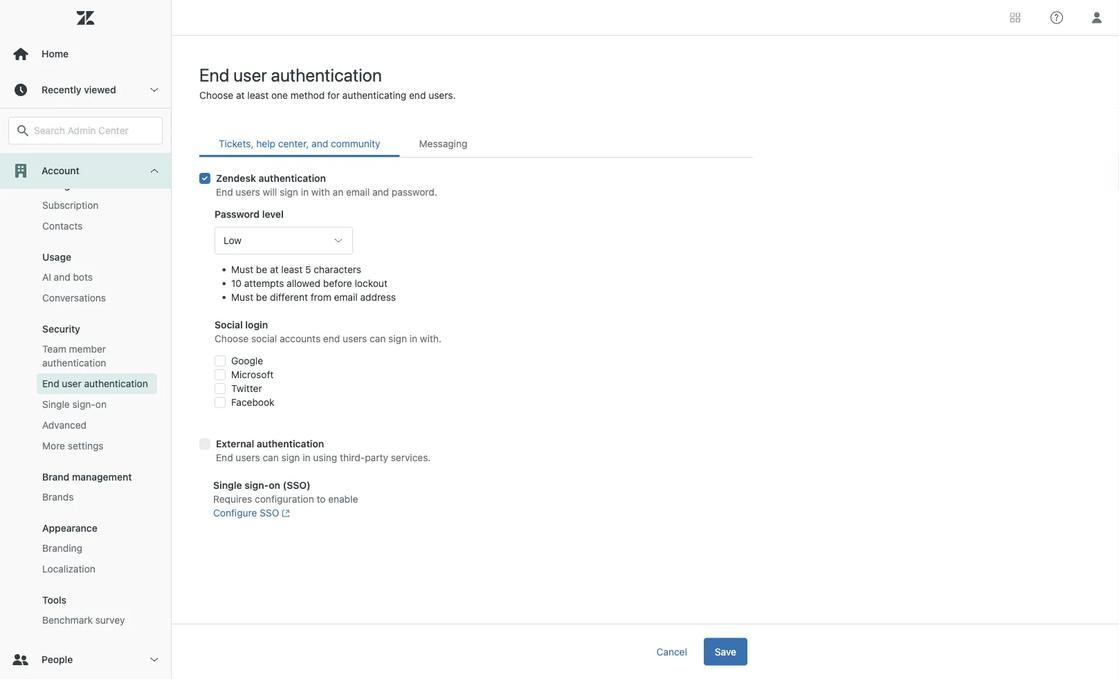 Task type: describe. For each thing, give the bounding box(es) containing it.
social login choose social accounts end users can sign in with.
[[215, 319, 442, 345]]

account
[[42, 165, 79, 176]]

more
[[42, 441, 65, 452]]

password.
[[392, 187, 437, 198]]

1 must from the top
[[231, 264, 253, 275]]

usage
[[42, 252, 71, 263]]

to
[[317, 494, 326, 505]]

brands link
[[37, 487, 157, 508]]

Search Admin Center field
[[34, 125, 154, 137]]

save
[[715, 646, 736, 658]]

in inside social login choose social accounts end users can sign in with.
[[410, 333, 417, 345]]

and inside zendesk authentication end users will sign in with an email and password.
[[372, 187, 389, 198]]

users.
[[429, 90, 456, 101]]

5
[[305, 264, 311, 275]]

contacts
[[42, 220, 83, 232]]

billing
[[42, 180, 70, 191]]

sign for an
[[280, 187, 298, 198]]

ai
[[42, 272, 51, 283]]

ai and bots element
[[42, 271, 93, 284]]

level
[[262, 209, 284, 220]]

password level
[[215, 209, 284, 220]]

authentication for end user authentication choose at least one method for authenticating end users.
[[271, 64, 382, 85]]

team member authentication
[[42, 344, 106, 369]]

messaging
[[419, 138, 467, 149]]

settings
[[68, 441, 104, 452]]

third-
[[340, 452, 365, 464]]

cancel
[[656, 646, 687, 658]]

microsoft
[[231, 369, 274, 381]]

attempts
[[244, 278, 284, 289]]

(sso)
[[283, 480, 311, 491]]

configure sso link
[[213, 508, 290, 519]]

branding link
[[37, 538, 157, 559]]

user for end user authentication
[[62, 378, 81, 390]]

subscription element
[[42, 199, 99, 212]]

viewed
[[84, 84, 116, 96]]

least inside the must be at least 5 characters 10 attempts allowed before lockout must be different from email address
[[281, 264, 303, 275]]

tools element
[[42, 595, 66, 606]]

brand management
[[42, 472, 132, 483]]

end user authentication
[[42, 378, 148, 390]]

home
[[42, 48, 69, 60]]

social
[[215, 319, 243, 331]]

choose inside social login choose social accounts end users can sign in with.
[[215, 333, 249, 345]]

contacts link
[[37, 216, 157, 237]]

home button
[[0, 36, 171, 72]]

an
[[333, 187, 343, 198]]

benchmark
[[42, 615, 93, 626]]

login
[[245, 319, 268, 331]]

conversations element
[[42, 291, 106, 305]]

accounts
[[280, 333, 321, 345]]

people button
[[0, 642, 171, 678]]

and inside tab
[[312, 138, 328, 149]]

users for zendesk authentication
[[236, 187, 260, 198]]

management
[[72, 472, 132, 483]]

(opens in a new tab) image
[[279, 510, 290, 518]]

sso
[[260, 508, 279, 519]]

appearance element
[[42, 523, 97, 534]]

branding element
[[42, 542, 82, 556]]

in for party
[[303, 452, 310, 464]]

account button
[[0, 153, 171, 189]]

address
[[360, 292, 396, 303]]

tools
[[42, 595, 66, 606]]

end inside account group
[[42, 378, 59, 390]]

benchmark survey link
[[37, 610, 157, 631]]

brands
[[42, 492, 74, 503]]

method
[[290, 90, 325, 101]]

localization element
[[42, 563, 95, 577]]

more settings link
[[37, 436, 157, 457]]

more settings element
[[42, 439, 104, 453]]

team member authentication link
[[37, 339, 157, 374]]

services.
[[391, 452, 431, 464]]

end inside external authentication end users can sign in using third-party services.
[[216, 452, 233, 464]]

requires
[[213, 494, 252, 505]]

with.
[[420, 333, 442, 345]]

user menu image
[[1088, 9, 1106, 27]]

one
[[271, 90, 288, 101]]

advanced link
[[37, 415, 157, 436]]

in for email
[[301, 187, 309, 198]]

end user authentication link
[[37, 374, 157, 394]]

social
[[251, 333, 277, 345]]

must be at least 5 characters 10 attempts allowed before lockout must be different from email address
[[231, 264, 396, 303]]

security element
[[42, 324, 80, 335]]

party
[[365, 452, 388, 464]]

tree item inside primary element
[[0, 123, 171, 642]]

single sign-on element
[[42, 398, 107, 412]]

authentication for team member authentication
[[42, 357, 106, 369]]

different
[[270, 292, 308, 303]]

benchmark survey
[[42, 615, 125, 626]]

characters
[[314, 264, 361, 275]]

team
[[42, 344, 66, 355]]

single for single sign-on (sso) requires configuration to enable
[[213, 480, 242, 491]]

end user authentication element
[[42, 377, 148, 391]]

on for single sign-on
[[95, 399, 107, 410]]

low
[[224, 235, 242, 246]]

brand
[[42, 472, 69, 483]]

single sign-on link
[[37, 394, 157, 415]]

will
[[263, 187, 277, 198]]

configuration
[[255, 494, 314, 505]]

tickets, help center, and community tab
[[199, 130, 400, 157]]

ai and bots
[[42, 272, 93, 283]]

subscription
[[42, 200, 99, 211]]

appearance
[[42, 523, 97, 534]]

ai and bots link
[[37, 267, 157, 288]]

authentication inside zendesk authentication end users will sign in with an email and password.
[[259, 173, 326, 184]]

least inside end user authentication choose at least one method for authenticating end users.
[[247, 90, 269, 101]]

tab list containing tickets, help center, and community
[[199, 130, 753, 158]]

people
[[42, 654, 73, 666]]



Task type: vqa. For each thing, say whether or not it's contained in the screenshot.
second Be from the top
yes



Task type: locate. For each thing, give the bounding box(es) containing it.
on for single sign-on (sso) requires configuration to enable
[[269, 480, 280, 491]]

1 vertical spatial at
[[270, 264, 279, 275]]

1 be from the top
[[256, 264, 267, 275]]

enable
[[328, 494, 358, 505]]

least left one
[[247, 90, 269, 101]]

1 vertical spatial users
[[343, 333, 367, 345]]

1 vertical spatial and
[[372, 187, 389, 198]]

on inside single sign-on (sso) requires configuration to enable
[[269, 480, 280, 491]]

single for single sign-on
[[42, 399, 70, 410]]

0 vertical spatial be
[[256, 264, 267, 275]]

branding
[[42, 543, 82, 554]]

users down "address"
[[343, 333, 367, 345]]

at inside end user authentication choose at least one method for authenticating end users.
[[236, 90, 245, 101]]

member
[[69, 344, 106, 355]]

sign- inside account group
[[72, 399, 95, 410]]

end inside end user authentication choose at least one method for authenticating end users.
[[199, 64, 229, 85]]

from
[[311, 292, 331, 303]]

authentication inside end user authentication choose at least one method for authenticating end users.
[[271, 64, 382, 85]]

must down 10
[[231, 292, 253, 303]]

at up attempts
[[270, 264, 279, 275]]

sign for third-
[[281, 452, 300, 464]]

tree
[[0, 123, 171, 680]]

2 be from the top
[[256, 292, 267, 303]]

on
[[95, 399, 107, 410], [269, 480, 280, 491]]

authentication up the will
[[259, 173, 326, 184]]

choose up tickets,
[[199, 90, 233, 101]]

0 horizontal spatial at
[[236, 90, 245, 101]]

in left using
[[303, 452, 310, 464]]

security
[[42, 324, 80, 335]]

1 vertical spatial user
[[62, 378, 81, 390]]

1 horizontal spatial can
[[370, 333, 386, 345]]

1 vertical spatial email
[[334, 292, 358, 303]]

advanced
[[42, 420, 87, 431]]

end inside zendesk authentication end users will sign in with an email and password.
[[216, 187, 233, 198]]

1 vertical spatial on
[[269, 480, 280, 491]]

recently viewed
[[42, 84, 116, 96]]

must
[[231, 264, 253, 275], [231, 292, 253, 303]]

can down "address"
[[370, 333, 386, 345]]

choose
[[199, 90, 233, 101], [215, 333, 249, 345]]

sign- for single sign-on (sso) requires configuration to enable
[[245, 480, 269, 491]]

configure
[[213, 508, 257, 519]]

zendesk authentication end users will sign in with an email and password.
[[216, 173, 437, 198]]

sign- for single sign-on
[[72, 399, 95, 410]]

email
[[346, 187, 370, 198], [334, 292, 358, 303]]

advanced element
[[42, 419, 87, 433]]

authentication
[[271, 64, 382, 85], [259, 173, 326, 184], [42, 357, 106, 369], [84, 378, 148, 390], [257, 438, 324, 450]]

0 vertical spatial must
[[231, 264, 253, 275]]

1 horizontal spatial and
[[312, 138, 328, 149]]

least
[[247, 90, 269, 101], [281, 264, 303, 275]]

can inside external authentication end users can sign in using third-party services.
[[263, 452, 279, 464]]

authentication up for
[[271, 64, 382, 85]]

1 vertical spatial choose
[[215, 333, 249, 345]]

1 horizontal spatial sign-
[[245, 480, 269, 491]]

end inside end user authentication choose at least one method for authenticating end users.
[[409, 90, 426, 101]]

None search field
[[1, 117, 170, 145]]

authentication down member
[[42, 357, 106, 369]]

user
[[233, 64, 267, 85], [62, 378, 81, 390]]

primary element
[[0, 0, 172, 680]]

tickets,
[[219, 138, 254, 149]]

recently viewed button
[[0, 72, 171, 108]]

localization link
[[37, 559, 157, 580]]

single sign-on (sso) requires configuration to enable
[[213, 480, 358, 505]]

0 vertical spatial least
[[247, 90, 269, 101]]

tickets, help center, and community
[[219, 138, 380, 149]]

usage element
[[42, 252, 71, 263]]

sign
[[280, 187, 298, 198], [388, 333, 407, 345], [281, 452, 300, 464]]

users down external
[[236, 452, 260, 464]]

0 horizontal spatial on
[[95, 399, 107, 410]]

1 vertical spatial can
[[263, 452, 279, 464]]

external authentication end users can sign in using third-party services.
[[216, 438, 431, 464]]

user inside account group
[[62, 378, 81, 390]]

2 vertical spatial users
[[236, 452, 260, 464]]

email inside the must be at least 5 characters 10 attempts allowed before lockout must be different from email address
[[334, 292, 358, 303]]

0 vertical spatial and
[[312, 138, 328, 149]]

end inside social login choose social accounts end users can sign in with.
[[323, 333, 340, 345]]

tab list
[[199, 130, 753, 158]]

0 horizontal spatial least
[[247, 90, 269, 101]]

0 vertical spatial sign-
[[72, 399, 95, 410]]

billing element
[[42, 180, 70, 191]]

on up configuration
[[269, 480, 280, 491]]

1 vertical spatial end
[[323, 333, 340, 345]]

sign-
[[72, 399, 95, 410], [245, 480, 269, 491]]

authentication up 'single sign-on' link
[[84, 378, 148, 390]]

2 vertical spatial in
[[303, 452, 310, 464]]

0 vertical spatial sign
[[280, 187, 298, 198]]

sign left with.
[[388, 333, 407, 345]]

0 vertical spatial at
[[236, 90, 245, 101]]

in inside external authentication end users can sign in using third-party services.
[[303, 452, 310, 464]]

must up 10
[[231, 264, 253, 275]]

authentication up using
[[257, 438, 324, 450]]

single inside account group
[[42, 399, 70, 410]]

authenticating
[[342, 90, 406, 101]]

0 vertical spatial can
[[370, 333, 386, 345]]

users inside zendesk authentication end users will sign in with an email and password.
[[236, 187, 260, 198]]

facebook
[[231, 397, 275, 408]]

tree item containing account
[[0, 123, 171, 642]]

and left password.
[[372, 187, 389, 198]]

1 horizontal spatial at
[[270, 264, 279, 275]]

can up single sign-on (sso) requires configuration to enable
[[263, 452, 279, 464]]

conversations link
[[37, 288, 157, 309]]

and right ai
[[54, 272, 70, 283]]

1 horizontal spatial single
[[213, 480, 242, 491]]

least left 5
[[281, 264, 303, 275]]

help
[[256, 138, 275, 149]]

cancel button
[[645, 638, 698, 666]]

0 horizontal spatial end
[[323, 333, 340, 345]]

sign inside social login choose social accounts end users can sign in with.
[[388, 333, 407, 345]]

sign- up requires
[[245, 480, 269, 491]]

and inside account group
[[54, 272, 70, 283]]

account group
[[0, 159, 171, 642]]

on inside account group
[[95, 399, 107, 410]]

localization
[[42, 564, 95, 575]]

team member authentication element
[[42, 343, 152, 370]]

0 vertical spatial single
[[42, 399, 70, 410]]

in left "with"
[[301, 187, 309, 198]]

2 vertical spatial sign
[[281, 452, 300, 464]]

sign- inside single sign-on (sso) requires configuration to enable
[[245, 480, 269, 491]]

1 horizontal spatial on
[[269, 480, 280, 491]]

sign right the will
[[280, 187, 298, 198]]

end right accounts
[[323, 333, 340, 345]]

and
[[312, 138, 328, 149], [372, 187, 389, 198], [54, 272, 70, 283]]

0 vertical spatial on
[[95, 399, 107, 410]]

email right an
[[346, 187, 370, 198]]

user for end user authentication choose at least one method for authenticating end users.
[[233, 64, 267, 85]]

brand management element
[[42, 472, 132, 483]]

be
[[256, 264, 267, 275], [256, 292, 267, 303]]

email down before
[[334, 292, 358, 303]]

benchmark survey element
[[42, 614, 125, 628]]

1 vertical spatial be
[[256, 292, 267, 303]]

password
[[215, 209, 260, 220]]

allowed
[[287, 278, 321, 289]]

in inside zendesk authentication end users will sign in with an email and password.
[[301, 187, 309, 198]]

using
[[313, 452, 337, 464]]

lockout
[[355, 278, 388, 289]]

sign inside external authentication end users can sign in using third-party services.
[[281, 452, 300, 464]]

save button
[[704, 638, 747, 666]]

2 vertical spatial and
[[54, 272, 70, 283]]

can
[[370, 333, 386, 345], [263, 452, 279, 464]]

authentication inside external authentication end users can sign in using third-party services.
[[257, 438, 324, 450]]

0 vertical spatial email
[[346, 187, 370, 198]]

2 must from the top
[[231, 292, 253, 303]]

sign- down end user authentication element
[[72, 399, 95, 410]]

messaging tab
[[400, 130, 487, 157]]

end
[[409, 90, 426, 101], [323, 333, 340, 345]]

0 horizontal spatial sign-
[[72, 399, 95, 410]]

users inside external authentication end users can sign in using third-party services.
[[236, 452, 260, 464]]

at
[[236, 90, 245, 101], [270, 264, 279, 275]]

sign up (sso)
[[281, 452, 300, 464]]

help image
[[1051, 11, 1063, 24]]

configure sso
[[213, 508, 279, 519]]

0 horizontal spatial can
[[263, 452, 279, 464]]

tree item
[[0, 123, 171, 642]]

1 vertical spatial sign-
[[245, 480, 269, 491]]

conversations
[[42, 292, 106, 304]]

recently
[[42, 84, 81, 96]]

choose inside end user authentication choose at least one method for authenticating end users.
[[199, 90, 233, 101]]

single up requires
[[213, 480, 242, 491]]

users inside social login choose social accounts end users can sign in with.
[[343, 333, 367, 345]]

external
[[216, 438, 254, 450]]

users
[[236, 187, 260, 198], [343, 333, 367, 345], [236, 452, 260, 464]]

email inside zendesk authentication end users will sign in with an email and password.
[[346, 187, 370, 198]]

1 horizontal spatial least
[[281, 264, 303, 275]]

community
[[331, 138, 380, 149]]

1 vertical spatial sign
[[388, 333, 407, 345]]

0 vertical spatial end
[[409, 90, 426, 101]]

single sign-on
[[42, 399, 107, 410]]

on down "end user authentication" link
[[95, 399, 107, 410]]

can inside social login choose social accounts end users can sign in with.
[[370, 333, 386, 345]]

users down zendesk
[[236, 187, 260, 198]]

brands element
[[42, 491, 74, 505]]

1 vertical spatial least
[[281, 264, 303, 275]]

authentication for end user authentication
[[84, 378, 148, 390]]

0 horizontal spatial user
[[62, 378, 81, 390]]

1 vertical spatial must
[[231, 292, 253, 303]]

in left with.
[[410, 333, 417, 345]]

be up attempts
[[256, 264, 267, 275]]

1 vertical spatial single
[[213, 480, 242, 491]]

10
[[231, 278, 242, 289]]

bots
[[73, 272, 93, 283]]

0 vertical spatial choose
[[199, 90, 233, 101]]

0 horizontal spatial single
[[42, 399, 70, 410]]

survey
[[95, 615, 125, 626]]

single up the advanced
[[42, 399, 70, 410]]

at inside the must be at least 5 characters 10 attempts allowed before lockout must be different from email address
[[270, 264, 279, 275]]

end user authentication choose at least one method for authenticating end users.
[[199, 64, 456, 101]]

sign inside zendesk authentication end users will sign in with an email and password.
[[280, 187, 298, 198]]

1 vertical spatial in
[[410, 333, 417, 345]]

and right center,
[[312, 138, 328, 149]]

single
[[42, 399, 70, 410], [213, 480, 242, 491]]

user inside end user authentication choose at least one method for authenticating end users.
[[233, 64, 267, 85]]

tree inside primary element
[[0, 123, 171, 680]]

google microsoft twitter facebook
[[231, 355, 275, 408]]

0 horizontal spatial and
[[54, 272, 70, 283]]

with
[[311, 187, 330, 198]]

end left users.
[[409, 90, 426, 101]]

2 horizontal spatial and
[[372, 187, 389, 198]]

0 vertical spatial users
[[236, 187, 260, 198]]

users for external authentication
[[236, 452, 260, 464]]

0 vertical spatial user
[[233, 64, 267, 85]]

0 vertical spatial in
[[301, 187, 309, 198]]

1 horizontal spatial user
[[233, 64, 267, 85]]

twitter
[[231, 383, 262, 394]]

1 horizontal spatial end
[[409, 90, 426, 101]]

at left one
[[236, 90, 245, 101]]

none search field inside primary element
[[1, 117, 170, 145]]

be down attempts
[[256, 292, 267, 303]]

zendesk products image
[[1010, 13, 1020, 22]]

single inside single sign-on (sso) requires configuration to enable
[[213, 480, 242, 491]]

tree containing account
[[0, 123, 171, 680]]

contacts element
[[42, 219, 83, 233]]

choose down "social"
[[215, 333, 249, 345]]

zendesk
[[216, 173, 256, 184]]



